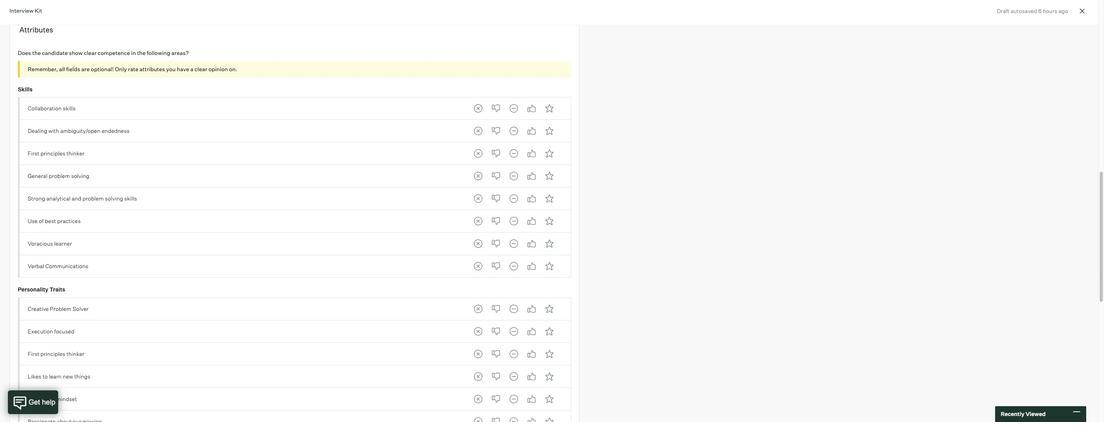 Task type: locate. For each thing, give the bounding box(es) containing it.
mixed button for no button related to definitely not button for no icon corresponding to creative problem solver
[[506, 301, 522, 317]]

5 strong yes image from the top
[[542, 324, 558, 340]]

4 strong yes button from the top
[[542, 168, 558, 184]]

2 mixed button from the top
[[506, 123, 522, 139]]

use of best practices
[[28, 218, 81, 225]]

general problem solving
[[28, 173, 89, 180]]

7 tab list from the top
[[470, 236, 558, 252]]

strong yes image for voracious learner
[[542, 236, 558, 252]]

0 vertical spatial first
[[28, 150, 39, 157]]

draft
[[997, 8, 1010, 14]]

mixed image for solving
[[506, 168, 522, 184]]

of
[[39, 218, 44, 225]]

opinion
[[209, 66, 228, 72]]

strong yes button for 10th 'tab list' from the bottom of the page
[[542, 191, 558, 207]]

6 strong yes image from the top
[[542, 346, 558, 362]]

8 mixed button from the top
[[506, 259, 522, 275]]

strong analytical and problem solving skills
[[28, 195, 137, 202]]

8 strong yes button from the top
[[542, 259, 558, 275]]

strong yes image for collaboration skills
[[542, 101, 558, 117]]

yes image
[[524, 123, 540, 139], [524, 146, 540, 162], [524, 168, 540, 184], [524, 191, 540, 207], [524, 214, 540, 229], [524, 236, 540, 252], [524, 324, 540, 340]]

1 yes image from the top
[[524, 101, 540, 117]]

1 horizontal spatial clear
[[195, 66, 207, 72]]

1 thinker from the top
[[67, 150, 84, 157]]

1 horizontal spatial problem
[[82, 195, 104, 202]]

12 no button from the top
[[488, 369, 504, 385]]

2 definitely not image from the top
[[470, 191, 486, 207]]

strong yes image
[[542, 123, 558, 139], [542, 168, 558, 184], [542, 191, 558, 207], [542, 259, 558, 275], [542, 301, 558, 317], [542, 346, 558, 362]]

10 no button from the top
[[488, 324, 504, 340]]

definitely not image for best
[[470, 214, 486, 229]]

2 definitely not image from the top
[[470, 123, 486, 139]]

strong yes button for 4th 'tab list' from the bottom of the page
[[542, 346, 558, 362]]

0 vertical spatial problem
[[49, 173, 70, 180]]

personality traits
[[18, 286, 65, 293]]

strong yes button
[[542, 101, 558, 117], [542, 123, 558, 139], [542, 146, 558, 162], [542, 168, 558, 184], [542, 191, 558, 207], [542, 214, 558, 229], [542, 236, 558, 252], [542, 259, 558, 275], [542, 301, 558, 317], [542, 324, 558, 340], [542, 346, 558, 362], [542, 369, 558, 385], [542, 392, 558, 407], [542, 414, 558, 423]]

14 no button from the top
[[488, 414, 504, 423]]

first
[[28, 150, 39, 157], [28, 351, 39, 358]]

1 strong yes button from the top
[[542, 101, 558, 117]]

2 first principles thinker from the top
[[28, 351, 84, 358]]

no button for definitely not button associated with verbal communications's no icon
[[488, 259, 504, 275]]

2 definitely not button from the top
[[470, 123, 486, 139]]

strong yes image for solving
[[542, 168, 558, 184]]

solver
[[73, 306, 89, 312]]

11 definitely not button from the top
[[470, 346, 486, 362]]

2 mixed image from the top
[[506, 146, 522, 162]]

strong yes button for 6th 'tab list'
[[542, 214, 558, 229]]

5 no button from the top
[[488, 191, 504, 207]]

6 yes image from the top
[[524, 236, 540, 252]]

only
[[115, 66, 127, 72]]

1 horizontal spatial the
[[137, 49, 146, 56]]

3 definitely not image from the top
[[470, 168, 486, 184]]

no image for general problem solving
[[488, 168, 504, 184]]

5 definitely not button from the top
[[470, 191, 486, 207]]

clear
[[84, 49, 97, 56], [195, 66, 207, 72]]

0 vertical spatial solving
[[71, 173, 89, 180]]

3 mixed image from the top
[[506, 259, 522, 275]]

mixed button for no button related to no image related to 12th yes "button" from the top of the page's definitely not button
[[506, 369, 522, 385]]

no image for 14th yes "button"
[[488, 414, 504, 423]]

4 definitely not image from the top
[[470, 214, 486, 229]]

yes image for creative problem solver
[[524, 301, 540, 317]]

2 first from the top
[[28, 351, 39, 358]]

interview kit
[[10, 7, 42, 14]]

1 first principles thinker from the top
[[28, 150, 84, 157]]

dealing with ambiguity/open endedness
[[28, 128, 130, 134]]

are
[[81, 66, 90, 72]]

recently viewed
[[1001, 411, 1046, 418]]

14 strong yes button from the top
[[542, 414, 558, 423]]

definitely not button for no image for fifth yes "button" from the bottom
[[470, 324, 486, 340]]

0 horizontal spatial skills
[[63, 105, 76, 112]]

1 strong yes image from the top
[[542, 101, 558, 117]]

2 no image from the top
[[488, 146, 504, 162]]

strong yes image for ambiguity/open
[[542, 123, 558, 139]]

definitely not image for voracious learner
[[470, 236, 486, 252]]

0 horizontal spatial clear
[[84, 49, 97, 56]]

first principles thinker down with
[[28, 150, 84, 157]]

definitely not button for no icon corresponding to collaboration skills
[[470, 101, 486, 117]]

no image
[[488, 123, 504, 139], [488, 146, 504, 162], [488, 191, 504, 207], [488, 214, 504, 229], [488, 324, 504, 340], [488, 346, 504, 362], [488, 369, 504, 385], [488, 414, 504, 423]]

6 strong yes button from the top
[[542, 214, 558, 229]]

11 yes button from the top
[[524, 346, 540, 362]]

clear right a
[[195, 66, 207, 72]]

yes image for best
[[524, 214, 540, 229]]

analytical
[[46, 195, 70, 202]]

does the candidate show clear competence in the following areas?
[[18, 49, 189, 56]]

no button
[[488, 101, 504, 117], [488, 123, 504, 139], [488, 146, 504, 162], [488, 168, 504, 184], [488, 191, 504, 207], [488, 214, 504, 229], [488, 236, 504, 252], [488, 259, 504, 275], [488, 301, 504, 317], [488, 324, 504, 340], [488, 346, 504, 362], [488, 369, 504, 385], [488, 392, 504, 407], [488, 414, 504, 423]]

6 no image from the top
[[488, 346, 504, 362]]

no image for voracious learner
[[488, 236, 504, 252]]

2 strong yes button from the top
[[542, 123, 558, 139]]

mixed button for no button associated with definitely not button corresponding to no image related to 2nd yes "button" from the top of the page
[[506, 123, 522, 139]]

interview
[[10, 7, 34, 14]]

1 vertical spatial principles
[[40, 351, 65, 358]]

7 no button from the top
[[488, 236, 504, 252]]

endedness
[[102, 128, 130, 134]]

likes to learn new things
[[28, 373, 90, 380]]

mindset
[[56, 396, 77, 403]]

definitely not image
[[470, 146, 486, 162], [470, 191, 486, 207], [470, 236, 486, 252], [470, 259, 486, 275], [470, 301, 486, 317], [470, 392, 486, 407], [470, 414, 486, 423]]

ambiguity/open
[[60, 128, 100, 134]]

3 definitely not image from the top
[[470, 236, 486, 252]]

clear right show
[[84, 49, 97, 56]]

10 tab list from the top
[[470, 324, 558, 340]]

strong yes image for and
[[542, 191, 558, 207]]

use
[[28, 218, 38, 225]]

mixed image for ownership mindset
[[506, 392, 522, 407]]

0 vertical spatial first principles thinker
[[28, 150, 84, 157]]

7 strong yes button from the top
[[542, 236, 558, 252]]

4 no image from the top
[[488, 259, 504, 275]]

5 no image from the top
[[488, 301, 504, 317]]

no image for 11th yes "button" from the top of the page
[[488, 346, 504, 362]]

principles for with
[[40, 150, 65, 157]]

1 vertical spatial thinker
[[67, 351, 84, 358]]

principles
[[40, 150, 65, 157], [40, 351, 65, 358]]

creative problem solver
[[28, 306, 89, 312]]

13 strong yes button from the top
[[542, 392, 558, 407]]

optional!
[[91, 66, 114, 72]]

attributes
[[19, 26, 53, 34]]

learner
[[54, 241, 72, 247]]

mixed button for no button associated with definitely not button associated with no icon for general problem solving
[[506, 168, 522, 184]]

definitely not image for verbal communications
[[470, 259, 486, 275]]

1 vertical spatial first
[[28, 351, 39, 358]]

first down dealing
[[28, 150, 39, 157]]

strong yes button for first 'tab list' from the bottom of the page
[[542, 414, 558, 423]]

2 thinker from the top
[[67, 351, 84, 358]]

1 vertical spatial problem
[[82, 195, 104, 202]]

no button for definitely not button for no icon corresponding to creative problem solver
[[488, 301, 504, 317]]

mixed image for learn
[[506, 369, 522, 385]]

1 first from the top
[[28, 150, 39, 157]]

no button for definitely not button corresponding to no icon associated with voracious learner
[[488, 236, 504, 252]]

9 definitely not button from the top
[[470, 301, 486, 317]]

strong yes image
[[542, 101, 558, 117], [542, 146, 558, 162], [542, 214, 558, 229], [542, 236, 558, 252], [542, 324, 558, 340], [542, 369, 558, 385], [542, 392, 558, 407], [542, 414, 558, 423]]

yes image for solving
[[524, 168, 540, 184]]

3 mixed button from the top
[[506, 146, 522, 162]]

4 yes image from the top
[[524, 346, 540, 362]]

first principles thinker up learn
[[28, 351, 84, 358]]

7 definitely not button from the top
[[470, 236, 486, 252]]

3 tab list from the top
[[470, 146, 558, 162]]

solving up strong analytical and problem solving skills
[[71, 173, 89, 180]]

1 horizontal spatial solving
[[105, 195, 123, 202]]

collaboration skills
[[28, 105, 76, 112]]

mixed image
[[506, 123, 522, 139], [506, 236, 522, 252], [506, 259, 522, 275], [506, 346, 522, 362], [506, 392, 522, 407], [506, 414, 522, 423]]

problem right general
[[49, 173, 70, 180]]

3 strong yes image from the top
[[542, 214, 558, 229]]

strong yes button for ninth 'tab list'
[[542, 301, 558, 317]]

12 mixed button from the top
[[506, 369, 522, 385]]

0 vertical spatial principles
[[40, 150, 65, 157]]

principles down execution focused
[[40, 351, 65, 358]]

11 strong yes button from the top
[[542, 346, 558, 362]]

recently
[[1001, 411, 1025, 418]]

2 yes image from the top
[[524, 146, 540, 162]]

0 vertical spatial clear
[[84, 49, 97, 56]]

tab list
[[470, 101, 558, 117], [470, 123, 558, 139], [470, 146, 558, 162], [470, 168, 558, 184], [470, 191, 558, 207], [470, 214, 558, 229], [470, 236, 558, 252], [470, 259, 558, 275], [470, 301, 558, 317], [470, 324, 558, 340], [470, 346, 558, 362], [470, 369, 558, 385], [470, 392, 558, 407], [470, 414, 558, 423]]

1 mixed image from the top
[[506, 123, 522, 139]]

7 definitely not image from the top
[[470, 369, 486, 385]]

definitely not button
[[470, 101, 486, 117], [470, 123, 486, 139], [470, 146, 486, 162], [470, 168, 486, 184], [470, 191, 486, 207], [470, 214, 486, 229], [470, 236, 486, 252], [470, 259, 486, 275], [470, 301, 486, 317], [470, 324, 486, 340], [470, 346, 486, 362], [470, 369, 486, 385], [470, 392, 486, 407], [470, 414, 486, 423]]

you
[[166, 66, 176, 72]]

11 mixed button from the top
[[506, 346, 522, 362]]

kit
[[35, 7, 42, 14]]

yes image for thinker
[[524, 146, 540, 162]]

6 definitely not image from the top
[[470, 392, 486, 407]]

mixed button for no button related to definitely not button associated with no image corresponding to 14th yes "button"
[[506, 414, 522, 423]]

10 definitely not button from the top
[[470, 324, 486, 340]]

first principles thinker
[[28, 150, 84, 157], [28, 351, 84, 358]]

no image for 2nd yes "button" from the top of the page
[[488, 123, 504, 139]]

4 strong yes image from the top
[[542, 259, 558, 275]]

no image
[[488, 101, 504, 117], [488, 168, 504, 184], [488, 236, 504, 252], [488, 259, 504, 275], [488, 301, 504, 317], [488, 392, 504, 407]]

1 mixed button from the top
[[506, 101, 522, 117]]

traits
[[50, 286, 65, 293]]

7 mixed image from the top
[[506, 324, 522, 340]]

mixed image for dealing with ambiguity/open endedness
[[506, 123, 522, 139]]

5 mixed button from the top
[[506, 191, 522, 207]]

1 definitely not button from the top
[[470, 101, 486, 117]]

thinker
[[67, 150, 84, 157], [67, 351, 84, 358]]

does
[[18, 49, 31, 56]]

execution
[[28, 328, 53, 335]]

no button for definitely not button for no image for 12th yes "button" from the bottom of the page
[[488, 146, 504, 162]]

5 strong yes image from the top
[[542, 301, 558, 317]]

all
[[59, 66, 65, 72]]

no button for no image corresponding to tenth yes "button" from the bottom of the page definitely not button
[[488, 191, 504, 207]]

7 no image from the top
[[488, 369, 504, 385]]

4 mixed image from the top
[[506, 346, 522, 362]]

problem
[[49, 173, 70, 180], [82, 195, 104, 202]]

yes image
[[524, 101, 540, 117], [524, 259, 540, 275], [524, 301, 540, 317], [524, 346, 540, 362], [524, 369, 540, 385], [524, 392, 540, 407], [524, 414, 540, 423]]

ownership
[[28, 396, 55, 403]]

6 mixed image from the top
[[506, 414, 522, 423]]

strong yes button for 2nd 'tab list'
[[542, 123, 558, 139]]

the right in
[[137, 49, 146, 56]]

8 definitely not button from the top
[[470, 259, 486, 275]]

6 mixed button from the top
[[506, 214, 522, 229]]

no button for definitely not button related to 11th yes "button" from the top of the page no image
[[488, 346, 504, 362]]

strong yes button for seventh 'tab list' from the top of the page
[[542, 236, 558, 252]]

verbal
[[28, 263, 44, 270]]

strong yes button for 7th 'tab list' from the bottom of the page
[[542, 259, 558, 275]]

strong yes image for use of best practices
[[542, 214, 558, 229]]

13 yes button from the top
[[524, 392, 540, 407]]

strong yes image for thinker
[[542, 346, 558, 362]]

no image for 12th yes "button" from the top of the page
[[488, 369, 504, 385]]

skills
[[63, 105, 76, 112], [124, 195, 137, 202]]

1 vertical spatial first principles thinker
[[28, 351, 84, 358]]

solving
[[71, 173, 89, 180], [105, 195, 123, 202]]

principles down with
[[40, 150, 65, 157]]

ownership mindset
[[28, 396, 77, 403]]

have
[[177, 66, 189, 72]]

3 no image from the top
[[488, 236, 504, 252]]

first up likes on the left of the page
[[28, 351, 39, 358]]

8 yes button from the top
[[524, 259, 540, 275]]

9 no button from the top
[[488, 301, 504, 317]]

viewed
[[1026, 411, 1046, 418]]

1 vertical spatial skills
[[124, 195, 137, 202]]

the
[[32, 49, 41, 56], [137, 49, 146, 56]]

3 yes image from the top
[[524, 168, 540, 184]]

first principles thinker for with
[[28, 150, 84, 157]]

8 no image from the top
[[488, 414, 504, 423]]

show
[[69, 49, 83, 56]]

thinker down dealing with ambiguity/open endedness
[[67, 150, 84, 157]]

strong yes button for 12th 'tab list'
[[542, 369, 558, 385]]

1 yes image from the top
[[524, 123, 540, 139]]

3 yes image from the top
[[524, 301, 540, 317]]

4 no image from the top
[[488, 214, 504, 229]]

definitely not image for solving
[[470, 168, 486, 184]]

problem right the and
[[82, 195, 104, 202]]

mixed button
[[506, 101, 522, 117], [506, 123, 522, 139], [506, 146, 522, 162], [506, 168, 522, 184], [506, 191, 522, 207], [506, 214, 522, 229], [506, 236, 522, 252], [506, 259, 522, 275], [506, 301, 522, 317], [506, 324, 522, 340], [506, 346, 522, 362], [506, 369, 522, 385], [506, 392, 522, 407], [506, 414, 522, 423]]

definitely not image for ownership mindset
[[470, 392, 486, 407]]

3 strong yes button from the top
[[542, 146, 558, 162]]

the right does
[[32, 49, 41, 56]]

4 no button from the top
[[488, 168, 504, 184]]

3 no image from the top
[[488, 191, 504, 207]]

strong yes image for solver
[[542, 301, 558, 317]]

definitely not button for no image for 12th yes "button" from the bottom of the page
[[470, 146, 486, 162]]

thinker up things
[[67, 351, 84, 358]]

collaboration
[[28, 105, 62, 112]]

definitely not image for strong analytical and problem solving skills
[[470, 191, 486, 207]]

mixed image for best
[[506, 214, 522, 229]]

4 yes image from the top
[[524, 191, 540, 207]]

autosaved
[[1011, 8, 1038, 14]]

8 no button from the top
[[488, 259, 504, 275]]

hours
[[1043, 8, 1058, 14]]

mixed image
[[506, 101, 522, 117], [506, 146, 522, 162], [506, 168, 522, 184], [506, 191, 522, 207], [506, 214, 522, 229], [506, 301, 522, 317], [506, 324, 522, 340], [506, 369, 522, 385]]

strong yes image for ownership mindset
[[542, 392, 558, 407]]

3 no button from the top
[[488, 146, 504, 162]]

definitely not image
[[470, 101, 486, 117], [470, 123, 486, 139], [470, 168, 486, 184], [470, 214, 486, 229], [470, 324, 486, 340], [470, 346, 486, 362], [470, 369, 486, 385]]

0 vertical spatial thinker
[[67, 150, 84, 157]]

0 horizontal spatial the
[[32, 49, 41, 56]]

9 strong yes button from the top
[[542, 301, 558, 317]]

yes button
[[524, 101, 540, 117], [524, 123, 540, 139], [524, 146, 540, 162], [524, 168, 540, 184], [524, 191, 540, 207], [524, 214, 540, 229], [524, 236, 540, 252], [524, 259, 540, 275], [524, 301, 540, 317], [524, 324, 540, 340], [524, 346, 540, 362], [524, 369, 540, 385], [524, 392, 540, 407], [524, 414, 540, 423]]

things
[[74, 373, 90, 380]]

2 strong yes image from the top
[[542, 168, 558, 184]]

strong
[[28, 195, 45, 202]]

10 yes button from the top
[[524, 324, 540, 340]]

solving right the and
[[105, 195, 123, 202]]



Task type: vqa. For each thing, say whether or not it's contained in the screenshot.
Reports
no



Task type: describe. For each thing, give the bounding box(es) containing it.
no image for ownership mindset
[[488, 392, 504, 407]]

yes image for verbal communications
[[524, 259, 540, 275]]

thinker for learn
[[67, 351, 84, 358]]

definitely not button for 11th yes "button" from the top of the page no image
[[470, 346, 486, 362]]

6
[[1039, 8, 1042, 14]]

strong yes button for 4th 'tab list' from the top
[[542, 168, 558, 184]]

yes image for first principles thinker
[[524, 346, 540, 362]]

definitely not image for learn
[[470, 369, 486, 385]]

1 definitely not image from the top
[[470, 101, 486, 117]]

definitely not image for thinker
[[470, 346, 486, 362]]

8 tab list from the top
[[470, 259, 558, 275]]

11 tab list from the top
[[470, 346, 558, 362]]

on.
[[229, 66, 237, 72]]

4 yes button from the top
[[524, 168, 540, 184]]

yes image for ambiguity/open
[[524, 123, 540, 139]]

definitely not image for first principles thinker
[[470, 146, 486, 162]]

first for execution focused
[[28, 351, 39, 358]]

no button for no image related to 12th yes "button" from the top of the page's definitely not button
[[488, 369, 504, 385]]

mixed button for definitely not button associated with verbal communications's no icon's no button
[[506, 259, 522, 275]]

mixed button for no button for definitely not button corresponding to no icon related to ownership mindset
[[506, 392, 522, 407]]

1 vertical spatial clear
[[195, 66, 207, 72]]

mixed button for no button corresponding to no image corresponding to tenth yes "button" from the bottom of the page definitely not button
[[506, 191, 522, 207]]

strong yes image for first principles thinker
[[542, 146, 558, 162]]

6 yes button from the top
[[524, 214, 540, 229]]

problem
[[50, 306, 71, 312]]

no image for fifth yes "button" from the bottom
[[488, 324, 504, 340]]

practices
[[57, 218, 81, 225]]

and
[[72, 195, 81, 202]]

first for dealing with ambiguity/open endedness
[[28, 150, 39, 157]]

mixed image for thinker
[[506, 146, 522, 162]]

3 yes button from the top
[[524, 146, 540, 162]]

5 tab list from the top
[[470, 191, 558, 207]]

strong yes image for likes to learn new things
[[542, 369, 558, 385]]

learn
[[49, 373, 62, 380]]

definitely not image for ambiguity/open
[[470, 123, 486, 139]]

remember,
[[28, 66, 58, 72]]

no image for creative problem solver
[[488, 301, 504, 317]]

1 horizontal spatial skills
[[124, 195, 137, 202]]

strong yes button for tenth 'tab list' from the top of the page
[[542, 324, 558, 340]]

7 yes button from the top
[[524, 236, 540, 252]]

dealing
[[28, 128, 47, 134]]

skills
[[18, 86, 33, 93]]

strong yes button for third 'tab list' from the top of the page
[[542, 146, 558, 162]]

fields
[[66, 66, 80, 72]]

9 yes button from the top
[[524, 301, 540, 317]]

yes image for and
[[524, 191, 540, 207]]

1 yes button from the top
[[524, 101, 540, 117]]

13 tab list from the top
[[470, 392, 558, 407]]

0 horizontal spatial solving
[[71, 173, 89, 180]]

definitely not button for no icon associated with voracious learner
[[470, 236, 486, 252]]

5 yes button from the top
[[524, 191, 540, 207]]

no button for no image related to ninth yes "button" from the bottom definitely not button
[[488, 214, 504, 229]]

candidate
[[42, 49, 68, 56]]

12 yes button from the top
[[524, 369, 540, 385]]

thinker for solving
[[67, 150, 84, 157]]

definitely not button for no icon for general problem solving
[[470, 168, 486, 184]]

definitely not button for no image related to 2nd yes "button" from the top of the page
[[470, 123, 486, 139]]

with
[[48, 128, 59, 134]]

personality
[[18, 286, 48, 293]]

1 tab list from the top
[[470, 101, 558, 117]]

definitely not button for no image related to 12th yes "button" from the top of the page
[[470, 369, 486, 385]]

no button for definitely not button corresponding to no icon corresponding to collaboration skills
[[488, 101, 504, 117]]

creative
[[28, 306, 49, 312]]

new
[[63, 373, 73, 380]]

definitely not button for verbal communications's no icon
[[470, 259, 486, 275]]

1 mixed image from the top
[[506, 101, 522, 117]]

in
[[131, 49, 136, 56]]

no button for no image for fifth yes "button" from the bottom definitely not button
[[488, 324, 504, 340]]

no button for definitely not button associated with no image corresponding to 14th yes "button"
[[488, 414, 504, 423]]

focused
[[54, 328, 74, 335]]

mixed image for and
[[506, 191, 522, 207]]

no image for verbal communications
[[488, 259, 504, 275]]

strong yes button for 2nd 'tab list' from the bottom of the page
[[542, 392, 558, 407]]

execution focused
[[28, 328, 74, 335]]

competence
[[98, 49, 130, 56]]

voracious learner
[[28, 241, 72, 247]]

no button for definitely not button corresponding to no image related to 2nd yes "button" from the top of the page
[[488, 123, 504, 139]]

yes image for likes to learn new things
[[524, 369, 540, 385]]

5 definitely not image from the top
[[470, 324, 486, 340]]

14 yes button from the top
[[524, 414, 540, 423]]

remember, all fields are optional! only rate attributes you have a clear opinion on.
[[28, 66, 237, 72]]

mixed button for no button related to no image for fifth yes "button" from the bottom definitely not button
[[506, 324, 522, 340]]

7 yes image from the top
[[524, 414, 540, 423]]

14 tab list from the top
[[470, 414, 558, 423]]

rate
[[128, 66, 138, 72]]

0 vertical spatial skills
[[63, 105, 76, 112]]

principles for focused
[[40, 351, 65, 358]]

draft autosaved 6 hours ago
[[997, 8, 1069, 14]]

0 horizontal spatial problem
[[49, 173, 70, 180]]

mixed image for first principles thinker
[[506, 346, 522, 362]]

definitely not image for creative problem solver
[[470, 301, 486, 317]]

general
[[28, 173, 48, 180]]

definitely not button for no icon related to ownership mindset
[[470, 392, 486, 407]]

mixed button for definitely not button for no image for 12th yes "button" from the bottom of the page no button
[[506, 146, 522, 162]]

to
[[43, 373, 48, 380]]

verbal communications
[[28, 263, 88, 270]]

yes image for ownership mindset
[[524, 392, 540, 407]]

8 strong yes image from the top
[[542, 414, 558, 423]]

best
[[45, 218, 56, 225]]

no button for definitely not button associated with no icon for general problem solving
[[488, 168, 504, 184]]

strong yes button for first 'tab list' from the top of the page
[[542, 101, 558, 117]]

mixed image for voracious learner
[[506, 236, 522, 252]]

mixed button for no button associated with definitely not button corresponding to no icon associated with voracious learner
[[506, 236, 522, 252]]

voracious
[[28, 241, 53, 247]]

close image
[[1078, 6, 1088, 16]]

no image for ninth yes "button" from the bottom
[[488, 214, 504, 229]]

1 the from the left
[[32, 49, 41, 56]]

2 yes button from the top
[[524, 123, 540, 139]]

strong yes image for execution focused
[[542, 324, 558, 340]]

no image for 12th yes "button" from the bottom of the page
[[488, 146, 504, 162]]

yes image for collaboration skills
[[524, 101, 540, 117]]

mixed button for definitely not button related to 11th yes "button" from the top of the page no image no button
[[506, 346, 522, 362]]

definitely not button for no image corresponding to 14th yes "button"
[[470, 414, 486, 423]]

7 yes image from the top
[[524, 324, 540, 340]]

2 tab list from the top
[[470, 123, 558, 139]]

mixed button for no button for no image related to ninth yes "button" from the bottom definitely not button
[[506, 214, 522, 229]]

no image for collaboration skills
[[488, 101, 504, 117]]

definitely not button for no icon corresponding to creative problem solver
[[470, 301, 486, 317]]

2 the from the left
[[137, 49, 146, 56]]

likes
[[28, 373, 41, 380]]

1 vertical spatial solving
[[105, 195, 123, 202]]

following
[[147, 49, 170, 56]]

definitely not button for no image corresponding to tenth yes "button" from the bottom of the page
[[470, 191, 486, 207]]

4 tab list from the top
[[470, 168, 558, 184]]

communications
[[45, 263, 88, 270]]

areas?
[[172, 49, 189, 56]]

a
[[190, 66, 193, 72]]

no button for definitely not button corresponding to no icon related to ownership mindset
[[488, 392, 504, 407]]

attributes
[[140, 66, 165, 72]]

ago
[[1059, 8, 1069, 14]]

12 tab list from the top
[[470, 369, 558, 385]]

9 tab list from the top
[[470, 301, 558, 317]]

7 definitely not image from the top
[[470, 414, 486, 423]]

6 tab list from the top
[[470, 214, 558, 229]]



